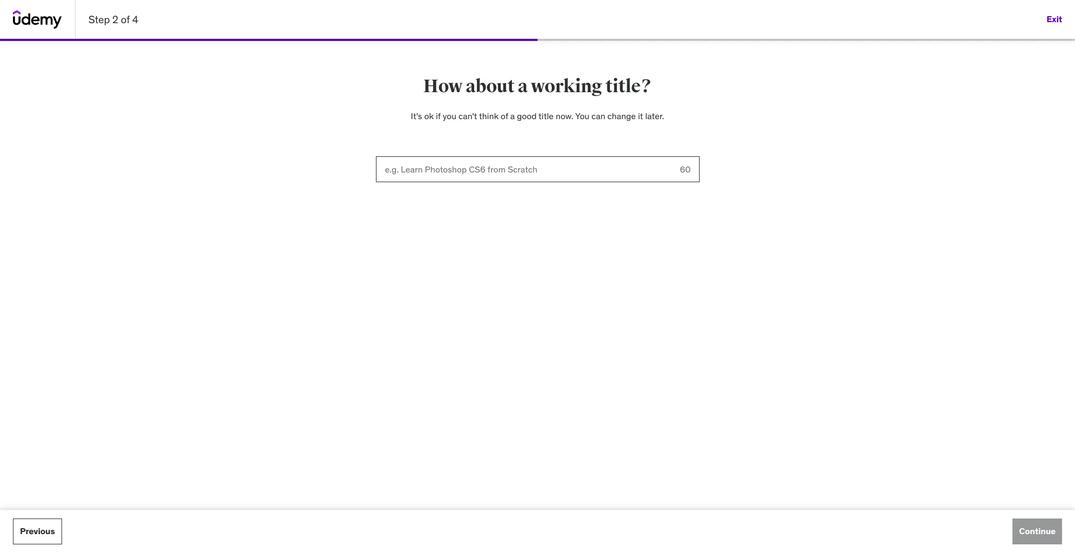 Task type: vqa. For each thing, say whether or not it's contained in the screenshot.
How About A Working Title?
yes



Task type: describe. For each thing, give the bounding box(es) containing it.
1 vertical spatial of
[[501, 111, 509, 121]]

previous
[[20, 527, 55, 537]]

exit
[[1048, 14, 1063, 25]]

2
[[112, 13, 118, 26]]

change
[[608, 111, 636, 121]]

later.
[[646, 111, 665, 121]]

step
[[89, 13, 110, 26]]

step 2 of 4 element
[[0, 39, 538, 41]]

previous button
[[13, 519, 62, 545]]

if
[[436, 111, 441, 121]]

it's ok if you can't think of a good title now. you can change it later.
[[411, 111, 665, 121]]

e.g. Learn Photoshop CS6 from Scratch text field
[[376, 157, 672, 183]]

continue
[[1020, 527, 1057, 537]]

it's
[[411, 111, 423, 121]]

working
[[531, 75, 603, 98]]

about
[[466, 75, 515, 98]]

continue button
[[1013, 519, 1063, 545]]

how
[[424, 75, 463, 98]]

you
[[576, 111, 590, 121]]



Task type: locate. For each thing, give the bounding box(es) containing it.
0 horizontal spatial of
[[121, 13, 130, 26]]

it
[[639, 111, 644, 121]]

of
[[121, 13, 130, 26], [501, 111, 509, 121]]

a
[[518, 75, 528, 98], [511, 111, 515, 121]]

a up good
[[518, 75, 528, 98]]

how about a working title?
[[424, 75, 652, 98]]

1 horizontal spatial a
[[518, 75, 528, 98]]

of right 2
[[121, 13, 130, 26]]

1 vertical spatial a
[[511, 111, 515, 121]]

step 2 of 4
[[89, 13, 138, 26]]

0 vertical spatial of
[[121, 13, 130, 26]]

think
[[479, 111, 499, 121]]

good
[[517, 111, 537, 121]]

udemy image
[[13, 10, 62, 29]]

now.
[[556, 111, 574, 121]]

60
[[681, 164, 691, 175]]

can
[[592, 111, 606, 121]]

you
[[443, 111, 457, 121]]

exit button
[[1048, 6, 1063, 32]]

title?
[[606, 75, 652, 98]]

of right think
[[501, 111, 509, 121]]

a left good
[[511, 111, 515, 121]]

can't
[[459, 111, 478, 121]]

0 horizontal spatial a
[[511, 111, 515, 121]]

1 horizontal spatial of
[[501, 111, 509, 121]]

ok
[[425, 111, 434, 121]]

0 vertical spatial a
[[518, 75, 528, 98]]

4
[[132, 13, 138, 26]]

title
[[539, 111, 554, 121]]



